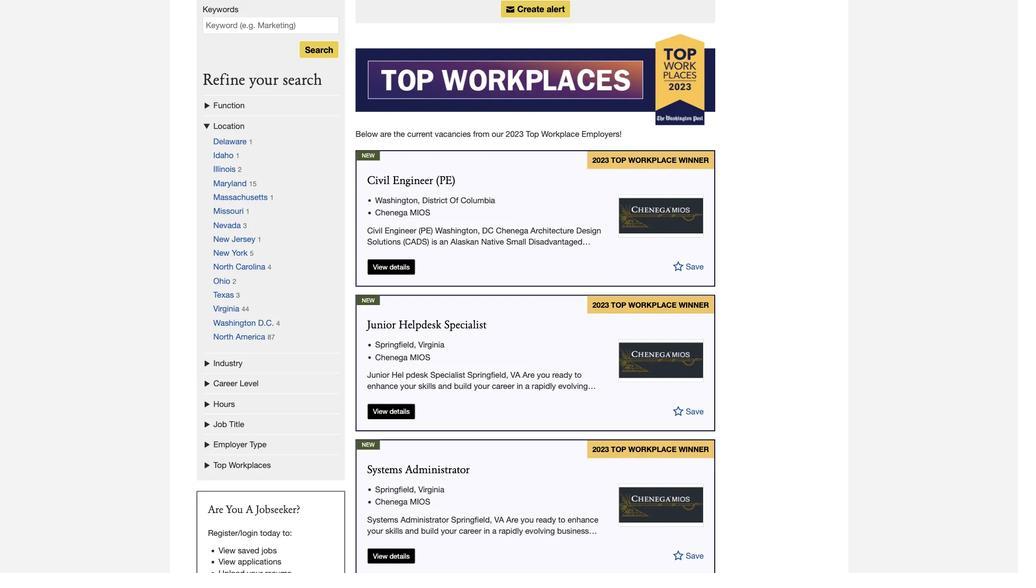 Task type: vqa. For each thing, say whether or not it's contained in the screenshot.


Task type: locate. For each thing, give the bounding box(es) containing it.
4
[[268, 263, 272, 271], [276, 319, 280, 327]]

systems inside systems administrator springfield, va are you ready to enhance your skills and build your career in a rapidly evolving business climate? are you lo...
[[367, 515, 399, 524]]

0 vertical spatial and
[[438, 381, 452, 391]]

1 junior from the top
[[367, 320, 396, 331]]

1 vertical spatial va
[[495, 515, 504, 524]]

(pe) up the of
[[436, 175, 456, 187]]

missouri link
[[213, 206, 244, 215]]

1 chenega mios logo image from the top
[[619, 195, 704, 238]]

0 vertical spatial details
[[390, 263, 410, 271]]

junior inside junior hel pdesk specialist springfield, va are you ready to enhance your skills and build your career in a rapidly evolving business climate? are ...
[[367, 370, 390, 379]]

mios
[[410, 208, 431, 217], [410, 352, 431, 362], [410, 497, 431, 506]]

1 horizontal spatial (pe)
[[436, 175, 456, 187]]

1 save button from the top
[[673, 260, 704, 272]]

1 horizontal spatial build
[[454, 381, 472, 391]]

new for junior helpdesk specialist
[[362, 297, 375, 303]]

location button
[[203, 115, 339, 136]]

3 view details from the top
[[373, 552, 410, 560]]

new for civil engineer (pe)
[[362, 152, 375, 159]]

3 before image from the top
[[203, 440, 214, 449]]

virginia inside delaware 1 idaho 1 illinois 2 maryland 15 massachusetts 1 missouri 1 nevada 3 new jersey 1 new york 5 north carolina 4 ohio 2 texas 3 virginia 44 washington d.c. 4 north america 87
[[213, 304, 239, 313]]

are you a jobseeker?
[[208, 505, 300, 516]]

top right 2023
[[526, 129, 539, 138]]

view details link
[[367, 259, 416, 275], [367, 404, 416, 420], [367, 548, 416, 564]]

(pe) for civil engineer (pe) washington, dc chenega architecture design solutions (cads) is an alaskan native small disadvantaged business, a wholly owned s...
[[419, 225, 433, 235]]

massachusetts
[[213, 192, 268, 202]]

before image for location
[[203, 121, 214, 130]]

0 vertical spatial enhance
[[367, 381, 398, 391]]

2 vertical spatial save
[[686, 551, 704, 560]]

2 save from the top
[[686, 406, 704, 416]]

2 chenega mios logo image from the top
[[619, 339, 704, 382]]

2023
[[506, 129, 524, 138]]

your
[[249, 73, 279, 89], [401, 381, 416, 391], [474, 381, 490, 391], [367, 526, 383, 535], [441, 526, 457, 535]]

2 systems from the top
[[367, 515, 399, 524]]

virginia
[[213, 304, 239, 313], [419, 340, 445, 349], [419, 484, 445, 494]]

3
[[243, 221, 247, 229], [236, 291, 240, 299]]

0 vertical spatial (pe)
[[436, 175, 456, 187]]

3 up jersey on the left of the page
[[243, 221, 247, 229]]

before image for employer type
[[203, 440, 214, 449]]

0 horizontal spatial in
[[484, 526, 490, 535]]

engineer for civil engineer (pe) washington, dc chenega architecture design solutions (cads) is an alaskan native small disadvantaged business, a wholly owned s...
[[385, 225, 417, 235]]

before image
[[203, 121, 214, 130], [203, 379, 214, 388], [203, 399, 214, 408], [203, 419, 214, 429], [203, 460, 214, 469]]

0 vertical spatial systems
[[367, 464, 403, 476]]

before image down hours
[[203, 419, 214, 429]]

civil engineer (pe) washington, dc chenega architecture design solutions (cads) is an alaskan native small disadvantaged business, a wholly owned s...
[[367, 225, 602, 257]]

before image inside 'top workplaces' "dropdown button"
[[203, 460, 214, 469]]

2 civil from the top
[[367, 225, 383, 235]]

job
[[214, 419, 227, 429]]

specialist right helpdesk
[[445, 320, 487, 331]]

0 horizontal spatial you
[[415, 537, 428, 546]]

search
[[283, 73, 322, 89]]

(pe) up the is
[[419, 225, 433, 235]]

1 horizontal spatial washington,
[[435, 225, 480, 235]]

0 vertical spatial evolving
[[559, 381, 588, 391]]

before image
[[203, 101, 214, 110], [203, 358, 214, 368], [203, 440, 214, 449]]

in inside systems administrator springfield, va are you ready to enhance your skills and build your career in a rapidly evolving business climate? are you lo...
[[484, 526, 490, 535]]

1 horizontal spatial a
[[493, 526, 497, 535]]

None submit
[[299, 40, 339, 59]]

va inside systems administrator springfield, va are you ready to enhance your skills and build your career in a rapidly evolving business climate? are you lo...
[[495, 515, 504, 524]]

before image for top workplaces
[[203, 460, 214, 469]]

5 before image from the top
[[203, 460, 214, 469]]

0 vertical spatial washington,
[[375, 195, 420, 205]]

civil engineer (pe) link
[[367, 175, 456, 187]]

mios up pdesk
[[410, 352, 431, 362]]

owned
[[436, 248, 461, 257]]

1 mios from the top
[[410, 208, 431, 217]]

engineer up (cads)
[[385, 225, 417, 235]]

register/login
[[208, 528, 258, 537]]

1 vertical spatial career
[[459, 526, 482, 535]]

disadvantaged
[[529, 237, 583, 246]]

north down washington
[[213, 332, 234, 341]]

junior left hel
[[367, 370, 390, 379]]

1 horizontal spatial top
[[526, 129, 539, 138]]

north
[[213, 262, 234, 271], [213, 332, 234, 341]]

mios down the 'systems administrator' link
[[410, 497, 431, 506]]

civil up solutions
[[367, 225, 383, 235]]

2 vertical spatial chenega mios logo image
[[619, 484, 704, 527]]

view details for specialist
[[373, 407, 410, 415]]

systems for systems administrator springfield, va are you ready to enhance your skills and build your career in a rapidly evolving business climate? are you lo...
[[367, 515, 399, 524]]

of
[[450, 195, 459, 205]]

3 save from the top
[[686, 551, 704, 560]]

to inside systems administrator springfield, va are you ready to enhance your skills and build your career in a rapidly evolving business climate? are you lo...
[[559, 515, 566, 524]]

before image down job
[[203, 440, 214, 449]]

career
[[214, 379, 238, 388]]

(pe)
[[436, 175, 456, 187], [419, 225, 433, 235]]

0 vertical spatial va
[[511, 370, 521, 379]]

enhance
[[367, 381, 398, 391], [568, 515, 599, 524]]

springfield, virginia chenega mios up pdesk
[[375, 340, 445, 362]]

1 vertical spatial save
[[686, 406, 704, 416]]

before image up the delaware
[[203, 121, 214, 130]]

below are the current vacancies from our 2023 top workplace employers!
[[356, 129, 622, 138]]

before image down employer
[[203, 460, 214, 469]]

0 horizontal spatial business
[[367, 393, 399, 402]]

jersey
[[232, 234, 256, 243]]

before image up hours
[[203, 379, 214, 388]]

top workplaces button
[[203, 454, 339, 475]]

0 horizontal spatial to
[[559, 515, 566, 524]]

engineer up district on the left
[[393, 175, 433, 187]]

0 horizontal spatial va
[[495, 515, 504, 524]]

in inside junior hel pdesk specialist springfield, va are you ready to enhance your skills and build your career in a rapidly evolving business climate? are ...
[[517, 381, 523, 391]]

0 horizontal spatial washington,
[[375, 195, 420, 205]]

before image inside industry 'dropdown button'
[[203, 358, 214, 368]]

0 horizontal spatial 4
[[268, 263, 272, 271]]

3 before image from the top
[[203, 399, 214, 408]]

1 horizontal spatial you
[[521, 515, 534, 524]]

2 vertical spatial virginia
[[419, 484, 445, 494]]

civil for civil engineer (pe) washington, dc chenega architecture design solutions (cads) is an alaskan native small disadvantaged business, a wholly owned s...
[[367, 225, 383, 235]]

2 horizontal spatial a
[[526, 381, 530, 391]]

0 horizontal spatial career
[[459, 526, 482, 535]]

1 vertical spatial engineer
[[385, 225, 417, 235]]

2
[[238, 165, 242, 174], [233, 277, 237, 285]]

hours
[[214, 399, 235, 408]]

helpdesk
[[399, 320, 442, 331]]

administrator inside systems administrator springfield, va are you ready to enhance your skills and build your career in a rapidly evolving business climate? are you lo...
[[401, 515, 449, 524]]

america
[[236, 332, 265, 341]]

1 vertical spatial in
[[484, 526, 490, 535]]

1 springfield, virginia chenega mios from the top
[[375, 340, 445, 362]]

2 view details from the top
[[373, 407, 410, 415]]

4 right carolina
[[268, 263, 272, 271]]

applications
[[238, 557, 282, 566]]

0 vertical spatial career
[[492, 381, 515, 391]]

view saved jobs view applications
[[219, 546, 282, 566]]

1 vertical spatial north
[[213, 332, 234, 341]]

before image inside location dropdown button
[[203, 121, 214, 130]]

1 horizontal spatial va
[[511, 370, 521, 379]]

springfield, virginia chenega mios down the systems administrator
[[375, 484, 445, 506]]

2 junior from the top
[[367, 370, 390, 379]]

0 vertical spatial top
[[526, 129, 539, 138]]

washington, up the alaskan
[[435, 225, 480, 235]]

0 horizontal spatial climate?
[[367, 537, 398, 546]]

1 systems from the top
[[367, 464, 403, 476]]

0 vertical spatial virginia
[[213, 304, 239, 313]]

0 vertical spatial in
[[517, 381, 523, 391]]

1
[[249, 138, 253, 146], [236, 151, 240, 160], [270, 193, 274, 202], [246, 207, 250, 215], [258, 235, 262, 243]]

0 vertical spatial build
[[454, 381, 472, 391]]

build
[[454, 381, 472, 391], [421, 526, 439, 535]]

1 horizontal spatial rapidly
[[532, 381, 556, 391]]

view for systems
[[373, 552, 388, 560]]

0 horizontal spatial top
[[214, 460, 227, 469]]

4 before image from the top
[[203, 419, 214, 429]]

(pe) inside civil engineer (pe) washington, dc chenega architecture design solutions (cads) is an alaskan native small disadvantaged business, a wholly owned s...
[[419, 225, 433, 235]]

2 mios from the top
[[410, 352, 431, 362]]

chenega
[[375, 208, 408, 217], [496, 225, 529, 235], [375, 352, 408, 362], [375, 497, 408, 506]]

maryland
[[213, 178, 247, 188]]

0 vertical spatial mios
[[410, 208, 431, 217]]

2 right illinois
[[238, 165, 242, 174]]

1 vertical spatial business
[[558, 526, 589, 535]]

1 view details from the top
[[373, 263, 410, 271]]

junior
[[367, 320, 396, 331], [367, 370, 390, 379]]

before image inside hours dropdown button
[[203, 399, 214, 408]]

0 horizontal spatial rapidly
[[499, 526, 523, 535]]

1 vertical spatial climate?
[[367, 537, 398, 546]]

chenega up small
[[496, 225, 529, 235]]

1 civil from the top
[[367, 175, 390, 187]]

2 vertical spatial add to shortlist image
[[673, 549, 684, 561]]

1 horizontal spatial 2
[[238, 165, 242, 174]]

0 vertical spatial administrator
[[406, 464, 470, 476]]

systems administrator link
[[367, 464, 470, 476]]

before image up job
[[203, 399, 214, 408]]

virginia down junior helpdesk specialist
[[419, 340, 445, 349]]

virginia down the 'systems administrator' link
[[419, 484, 445, 494]]

top down employer
[[214, 460, 227, 469]]

1 vertical spatial add to shortlist image
[[673, 404, 684, 417]]

1 horizontal spatial 4
[[276, 319, 280, 327]]

climate?
[[402, 393, 432, 402], [367, 537, 398, 546]]

0 vertical spatial springfield, virginia chenega mios
[[375, 340, 445, 362]]

mios down district on the left
[[410, 208, 431, 217]]

1 vertical spatial (pe)
[[419, 225, 433, 235]]

virginia link
[[213, 304, 239, 313]]

2 view details link from the top
[[367, 404, 416, 420]]

1 horizontal spatial 3
[[243, 221, 247, 229]]

to inside junior hel pdesk specialist springfield, va are you ready to enhance your skills and build your career in a rapidly evolving business climate? are ...
[[575, 370, 582, 379]]

0 vertical spatial view details link
[[367, 259, 416, 275]]

enhance inside systems administrator springfield, va are you ready to enhance your skills and build your career in a rapidly evolving business climate? are you lo...
[[568, 515, 599, 524]]

...
[[449, 393, 455, 402]]

save button
[[673, 260, 704, 272], [673, 404, 704, 417], [673, 549, 704, 561]]

springfield, virginia chenega mios
[[375, 340, 445, 362], [375, 484, 445, 506]]

1 horizontal spatial evolving
[[559, 381, 588, 391]]

virginia down texas link at the bottom left
[[213, 304, 239, 313]]

0 vertical spatial civil
[[367, 175, 390, 187]]

1 horizontal spatial career
[[492, 381, 515, 391]]

0 horizontal spatial and
[[405, 526, 419, 535]]

ready
[[553, 370, 573, 379], [536, 515, 556, 524]]

skills inside junior hel pdesk specialist springfield, va are you ready to enhance your skills and build your career in a rapidly evolving business climate? are ...
[[419, 381, 436, 391]]

jobs
[[262, 546, 277, 555]]

0 vertical spatial chenega mios logo image
[[619, 195, 704, 238]]

0 vertical spatial save
[[686, 262, 704, 271]]

2 details from the top
[[390, 407, 410, 415]]

before image inside job title dropdown button
[[203, 419, 214, 429]]

1 vertical spatial systems
[[367, 515, 399, 524]]

1 vertical spatial you
[[521, 515, 534, 524]]

1 vertical spatial details
[[390, 407, 410, 415]]

1 vertical spatial before image
[[203, 358, 214, 368]]

1 vertical spatial mios
[[410, 352, 431, 362]]

1 horizontal spatial in
[[517, 381, 523, 391]]

before image up the career on the left
[[203, 358, 214, 368]]

2 horizontal spatial you
[[537, 370, 550, 379]]

2 before image from the top
[[203, 358, 214, 368]]

specialist up ... on the bottom left
[[431, 370, 465, 379]]

1 horizontal spatial enhance
[[568, 515, 599, 524]]

administrator for systems administrator
[[406, 464, 470, 476]]

evolving
[[559, 381, 588, 391], [526, 526, 555, 535]]

wholly
[[411, 248, 434, 257]]

before image up location
[[203, 101, 214, 110]]

0 vertical spatial business
[[367, 393, 399, 402]]

2 vertical spatial view details
[[373, 552, 410, 560]]

0 horizontal spatial skills
[[386, 526, 403, 535]]

2 springfield, virginia chenega mios from the top
[[375, 484, 445, 506]]

0 vertical spatial before image
[[203, 101, 214, 110]]

1 vertical spatial view details
[[373, 407, 410, 415]]

are
[[523, 370, 535, 379], [434, 393, 447, 402], [208, 505, 224, 516], [507, 515, 519, 524], [400, 537, 412, 546]]

engineer
[[393, 175, 433, 187], [385, 225, 417, 235]]

administrator for systems administrator springfield, va are you ready to enhance your skills and build your career in a rapidly evolving business climate? are you lo...
[[401, 515, 449, 524]]

add to shortlist image for (pe)
[[673, 260, 684, 272]]

1 details from the top
[[390, 263, 410, 271]]

view
[[373, 263, 388, 271], [373, 407, 388, 415], [219, 546, 236, 555], [373, 552, 388, 560], [219, 557, 236, 566]]

springfield, inside systems administrator springfield, va are you ready to enhance your skills and build your career in a rapidly evolving business climate? are you lo...
[[451, 515, 492, 524]]

springfield, virginia chenega mios for helpdesk
[[375, 340, 445, 362]]

1 horizontal spatial skills
[[419, 381, 436, 391]]

our
[[492, 129, 504, 138]]

2 vertical spatial details
[[390, 552, 410, 560]]

0 horizontal spatial build
[[421, 526, 439, 535]]

0 horizontal spatial a
[[405, 248, 409, 257]]

mios for administrator
[[410, 497, 431, 506]]

1 horizontal spatial climate?
[[402, 393, 432, 402]]

1 vertical spatial view details link
[[367, 404, 416, 420]]

0 vertical spatial ready
[[553, 370, 573, 379]]

nevada
[[213, 220, 241, 229]]

a
[[405, 248, 409, 257], [526, 381, 530, 391], [493, 526, 497, 535]]

1 before image from the top
[[203, 101, 214, 110]]

1 vertical spatial top
[[214, 460, 227, 469]]

1 vertical spatial rapidly
[[499, 526, 523, 535]]

0 vertical spatial add to shortlist image
[[673, 260, 684, 272]]

2 before image from the top
[[203, 379, 214, 388]]

0 vertical spatial view details
[[373, 263, 410, 271]]

employers!
[[582, 129, 622, 138]]

before image inside the career level dropdown button
[[203, 379, 214, 388]]

rapidly
[[532, 381, 556, 391], [499, 526, 523, 535]]

va
[[511, 370, 521, 379], [495, 515, 504, 524]]

1 vertical spatial a
[[526, 381, 530, 391]]

build up lo...
[[421, 526, 439, 535]]

4 right d.c.
[[276, 319, 280, 327]]

1 vertical spatial specialist
[[431, 370, 465, 379]]

civil inside civil engineer (pe) washington, dc chenega architecture design solutions (cads) is an alaskan native small disadvantaged business, a wholly owned s...
[[367, 225, 383, 235]]

1 add to shortlist image from the top
[[673, 260, 684, 272]]

before image inside the function dropdown button
[[203, 101, 214, 110]]

add to shortlist image
[[673, 260, 684, 272], [673, 404, 684, 417], [673, 549, 684, 561]]

before image inside employer type dropdown button
[[203, 440, 214, 449]]

1 vertical spatial 4
[[276, 319, 280, 327]]

1 before image from the top
[[203, 121, 214, 130]]

north up ohio link
[[213, 262, 234, 271]]

small
[[507, 237, 527, 246]]

save button for (pe)
[[673, 260, 704, 272]]

add to shortlist image for specialist
[[673, 404, 684, 417]]

0 vertical spatial junior
[[367, 320, 396, 331]]

2 vertical spatial before image
[[203, 440, 214, 449]]

industry
[[214, 358, 243, 368]]

0 vertical spatial rapidly
[[532, 381, 556, 391]]

delaware link
[[213, 136, 247, 146]]

0 horizontal spatial enhance
[[367, 381, 398, 391]]

chenega mios logo image
[[619, 195, 704, 238], [619, 339, 704, 382], [619, 484, 704, 527]]

civil down are at left top
[[367, 175, 390, 187]]

view for civil
[[373, 263, 388, 271]]

engineer inside civil engineer (pe) washington, dc chenega architecture design solutions (cads) is an alaskan native small disadvantaged business, a wholly owned s...
[[385, 225, 417, 235]]

3 add to shortlist image from the top
[[673, 549, 684, 561]]

1 vertical spatial to
[[559, 515, 566, 524]]

mios inside washington, district of columbia chenega mios
[[410, 208, 431, 217]]

0 horizontal spatial 2
[[233, 277, 237, 285]]

2 save button from the top
[[673, 404, 704, 417]]

1 vertical spatial junior
[[367, 370, 390, 379]]

2 add to shortlist image from the top
[[673, 404, 684, 417]]

chenega mios logo image for specialist
[[619, 339, 704, 382]]

job title
[[214, 419, 244, 429]]

0 vertical spatial a
[[405, 248, 409, 257]]

civil
[[367, 175, 390, 187], [367, 225, 383, 235]]

washington, down civil engineer (pe) link at the left of the page
[[375, 195, 420, 205]]

business inside junior hel pdesk specialist springfield, va are you ready to enhance your skills and build your career in a rapidly evolving business climate? are ...
[[367, 393, 399, 402]]

view details for (pe)
[[373, 263, 410, 271]]

washington,
[[375, 195, 420, 205], [435, 225, 480, 235]]

level
[[240, 379, 259, 388]]

3 mios from the top
[[410, 497, 431, 506]]

3 right texas
[[236, 291, 240, 299]]

to
[[575, 370, 582, 379], [559, 515, 566, 524]]

2 vertical spatial view details link
[[367, 548, 416, 564]]

before image for career level
[[203, 379, 214, 388]]

junior left helpdesk
[[367, 320, 396, 331]]

1 right massachusetts link
[[270, 193, 274, 202]]

1 view details link from the top
[[367, 259, 416, 275]]

idaho link
[[213, 150, 234, 160]]

build up ... on the bottom left
[[454, 381, 472, 391]]

junior for junior helpdesk specialist
[[367, 320, 396, 331]]

chenega up hel
[[375, 352, 408, 362]]

1 save from the top
[[686, 262, 704, 271]]

chenega up solutions
[[375, 208, 408, 217]]

2 right ohio
[[233, 277, 237, 285]]

in
[[517, 381, 523, 391], [484, 526, 490, 535]]

refine
[[203, 73, 245, 89]]

systems
[[367, 464, 403, 476], [367, 515, 399, 524]]

missouri
[[213, 206, 244, 215]]

before image for hours
[[203, 399, 214, 408]]

details for specialist
[[390, 407, 410, 415]]



Task type: describe. For each thing, give the bounding box(es) containing it.
3 save button from the top
[[673, 549, 704, 561]]

engineer for civil engineer (pe)
[[393, 175, 433, 187]]

alert
[[547, 4, 565, 14]]

massachusetts link
[[213, 192, 268, 202]]

0 vertical spatial 3
[[243, 221, 247, 229]]

ready inside junior hel pdesk specialist springfield, va are you ready to enhance your skills and build your career in a rapidly evolving business climate? are ...
[[553, 370, 573, 379]]

junior helpdesk specialist
[[367, 320, 487, 331]]

hel
[[392, 370, 404, 379]]

from
[[473, 129, 490, 138]]

chenega mios logo image for (pe)
[[619, 195, 704, 238]]

build inside junior hel pdesk specialist springfield, va are you ready to enhance your skills and build your career in a rapidly evolving business climate? are ...
[[454, 381, 472, 391]]

2 vertical spatial you
[[415, 537, 428, 546]]

civil for civil engineer (pe)
[[367, 175, 390, 187]]

idaho
[[213, 150, 234, 160]]

maryland link
[[213, 178, 247, 188]]

top workplaces
[[214, 460, 271, 469]]

(cads)
[[403, 237, 429, 246]]

0 horizontal spatial 3
[[236, 291, 240, 299]]

details for (pe)
[[390, 263, 410, 271]]

ready inside systems administrator springfield, va are you ready to enhance your skills and build your career in a rapidly evolving business climate? are you lo...
[[536, 515, 556, 524]]

an
[[440, 237, 449, 246]]

junior helpdesk specialist link
[[367, 320, 487, 331]]

1 right idaho link
[[236, 151, 240, 160]]

you
[[226, 505, 243, 516]]

a
[[246, 505, 253, 516]]

dc
[[483, 225, 494, 235]]

illinois link
[[213, 164, 236, 174]]

systems for systems administrator
[[367, 464, 403, 476]]

rapidly inside junior hel pdesk specialist springfield, va are you ready to enhance your skills and build your career in a rapidly evolving business climate? are ...
[[532, 381, 556, 391]]

washington, inside washington, district of columbia chenega mios
[[375, 195, 420, 205]]

chenega inside civil engineer (pe) washington, dc chenega architecture design solutions (cads) is an alaskan native small disadvantaged business, a wholly owned s...
[[496, 225, 529, 235]]

business,
[[367, 248, 402, 257]]

build inside systems administrator springfield, va are you ready to enhance your skills and build your career in a rapidly evolving business climate? are you lo...
[[421, 526, 439, 535]]

1 north from the top
[[213, 262, 234, 271]]

a inside junior hel pdesk specialist springfield, va are you ready to enhance your skills and build your career in a rapidly evolving business climate? are ...
[[526, 381, 530, 391]]

career inside systems administrator springfield, va are you ready to enhance your skills and build your career in a rapidly evolving business climate? are you lo...
[[459, 526, 482, 535]]

Keywords text field
[[203, 16, 339, 34]]

1 right jersey on the left of the page
[[258, 235, 262, 243]]

solutions
[[367, 237, 401, 246]]

to:
[[283, 528, 292, 537]]

title
[[229, 419, 244, 429]]

career level button
[[203, 373, 339, 393]]

topworkplace browse banner image
[[356, 34, 716, 125]]

create alert
[[518, 4, 565, 14]]

(pe) for civil engineer (pe)
[[436, 175, 456, 187]]

save for specialist
[[686, 406, 704, 416]]

keywords
[[203, 4, 239, 14]]

3 chenega mios logo image from the top
[[619, 484, 704, 527]]

native
[[481, 237, 504, 246]]

climate? inside junior hel pdesk specialist springfield, va are you ready to enhance your skills and build your career in a rapidly evolving business climate? are ...
[[402, 393, 432, 402]]

employer type button
[[203, 434, 339, 454]]

0 vertical spatial 2
[[238, 165, 242, 174]]

a inside civil engineer (pe) washington, dc chenega architecture design solutions (cads) is an alaskan native small disadvantaged business, a wholly owned s...
[[405, 248, 409, 257]]

view details link for specialist
[[367, 404, 416, 420]]

civil engineer (pe)
[[367, 175, 456, 187]]

save button for specialist
[[673, 404, 704, 417]]

nevada link
[[213, 220, 241, 229]]

new york link
[[213, 248, 248, 257]]

saved
[[238, 546, 259, 555]]

district
[[423, 195, 448, 205]]

evolving inside junior hel pdesk specialist springfield, va are you ready to enhance your skills and build your career in a rapidly evolving business climate? are ...
[[559, 381, 588, 391]]

systems administrator
[[367, 464, 470, 476]]

view details link for (pe)
[[367, 259, 416, 275]]

washington, district of columbia chenega mios
[[375, 195, 495, 217]]

3 details from the top
[[390, 552, 410, 560]]

carolina
[[236, 262, 266, 271]]

1 down massachusetts at the left of the page
[[246, 207, 250, 215]]

you inside junior hel pdesk specialist springfield, va are you ready to enhance your skills and build your career in a rapidly evolving business climate? are ...
[[537, 370, 550, 379]]

junior for junior hel pdesk specialist springfield, va are you ready to enhance your skills and build your career in a rapidly evolving business climate? are ...
[[367, 370, 390, 379]]

skills inside systems administrator springfield, va are you ready to enhance your skills and build your career in a rapidly evolving business climate? are you lo...
[[386, 526, 403, 535]]

44
[[242, 305, 249, 313]]

washington, inside civil engineer (pe) washington, dc chenega architecture design solutions (cads) is an alaskan native small disadvantaged business, a wholly owned s...
[[435, 225, 480, 235]]

workplace
[[542, 129, 580, 138]]

is
[[432, 237, 438, 246]]

business inside systems administrator springfield, va are you ready to enhance your skills and build your career in a rapidly evolving business climate? are you lo...
[[558, 526, 589, 535]]

springfield, virginia chenega mios for administrator
[[375, 484, 445, 506]]

jobseeker?
[[256, 505, 300, 516]]

design
[[577, 225, 602, 235]]

the
[[394, 129, 405, 138]]

before image for function
[[203, 101, 214, 110]]

new for systems administrator
[[362, 441, 375, 448]]

before image for industry
[[203, 358, 214, 368]]

top inside "dropdown button"
[[214, 460, 227, 469]]

specialist inside junior hel pdesk specialist springfield, va are you ready to enhance your skills and build your career in a rapidly evolving business climate? are ...
[[431, 370, 465, 379]]

save for (pe)
[[686, 262, 704, 271]]

rapidly inside systems administrator springfield, va are you ready to enhance your skills and build your career in a rapidly evolving business climate? are you lo...
[[499, 526, 523, 535]]

below
[[356, 129, 378, 138]]

va inside junior hel pdesk specialist springfield, va are you ready to enhance your skills and build your career in a rapidly evolving business climate? are ...
[[511, 370, 521, 379]]

are
[[380, 129, 392, 138]]

washington
[[213, 318, 256, 327]]

chenega inside washington, district of columbia chenega mios
[[375, 208, 408, 217]]

illinois
[[213, 164, 236, 174]]

chenega down the systems administrator
[[375, 497, 408, 506]]

alaskan
[[451, 237, 479, 246]]

delaware
[[213, 136, 247, 146]]

hours button
[[203, 393, 339, 414]]

delaware 1 idaho 1 illinois 2 maryland 15 massachusetts 1 missouri 1 nevada 3 new jersey 1 new york 5 north carolina 4 ohio 2 texas 3 virginia 44 washington d.c. 4 north america 87
[[213, 136, 280, 341]]

washington d.c. link
[[213, 318, 274, 327]]

employer type
[[214, 440, 267, 449]]

architecture
[[531, 225, 574, 235]]

evolving inside systems administrator springfield, va are you ready to enhance your skills and build your career in a rapidly evolving business climate? are you lo...
[[526, 526, 555, 535]]

0 vertical spatial 4
[[268, 263, 272, 271]]

york
[[232, 248, 248, 257]]

lo...
[[430, 537, 443, 546]]

columbia
[[461, 195, 495, 205]]

current
[[407, 129, 433, 138]]

new jersey link
[[213, 234, 256, 243]]

and inside junior hel pdesk specialist springfield, va are you ready to enhance your skills and build your career in a rapidly evolving business climate? are ...
[[438, 381, 452, 391]]

north america link
[[213, 332, 265, 341]]

ohio link
[[213, 276, 230, 285]]

refine your search
[[203, 73, 322, 89]]

enhance inside junior hel pdesk specialist springfield, va are you ready to enhance your skills and build your career in a rapidly evolving business climate? are ...
[[367, 381, 398, 391]]

career inside junior hel pdesk specialist springfield, va are you ready to enhance your skills and build your career in a rapidly evolving business climate? are ...
[[492, 381, 515, 391]]

create alert link
[[501, 0, 571, 18]]

location
[[214, 121, 245, 130]]

type
[[250, 440, 267, 449]]

s...
[[463, 248, 474, 257]]

15
[[249, 179, 257, 188]]

5
[[250, 249, 254, 257]]

climate? inside systems administrator springfield, va are you ready to enhance your skills and build your career in a rapidly evolving business climate? are you lo...
[[367, 537, 398, 546]]

view for junior
[[373, 407, 388, 415]]

systems administrator springfield, va are you ready to enhance your skills and build your career in a rapidly evolving business climate? are you lo...
[[367, 515, 599, 546]]

3 view details link from the top
[[367, 548, 416, 564]]

virginia for junior
[[419, 340, 445, 349]]

2 north from the top
[[213, 332, 234, 341]]

employer
[[214, 440, 248, 449]]

87
[[268, 333, 275, 341]]

today
[[260, 528, 281, 537]]

mios for helpdesk
[[410, 352, 431, 362]]

d.c.
[[258, 318, 274, 327]]

texas link
[[213, 290, 234, 299]]

vacancies
[[435, 129, 471, 138]]

ohio
[[213, 276, 230, 285]]

junior hel pdesk specialist springfield, va are you ready to enhance your skills and build your career in a rapidly evolving business climate? are ...
[[367, 370, 588, 402]]

career level
[[214, 379, 259, 388]]

0 vertical spatial specialist
[[445, 320, 487, 331]]

texas
[[213, 290, 234, 299]]

1 right the delaware
[[249, 138, 253, 146]]

before image for job title
[[203, 419, 214, 429]]

workplaces
[[229, 460, 271, 469]]

virginia for systems
[[419, 484, 445, 494]]

a inside systems administrator springfield, va are you ready to enhance your skills and build your career in a rapidly evolving business climate? are you lo...
[[493, 526, 497, 535]]

and inside systems administrator springfield, va are you ready to enhance your skills and build your career in a rapidly evolving business climate? are you lo...
[[405, 526, 419, 535]]

function button
[[203, 95, 339, 115]]

springfield, inside junior hel pdesk specialist springfield, va are you ready to enhance your skills and build your career in a rapidly evolving business climate? are ...
[[468, 370, 509, 379]]



